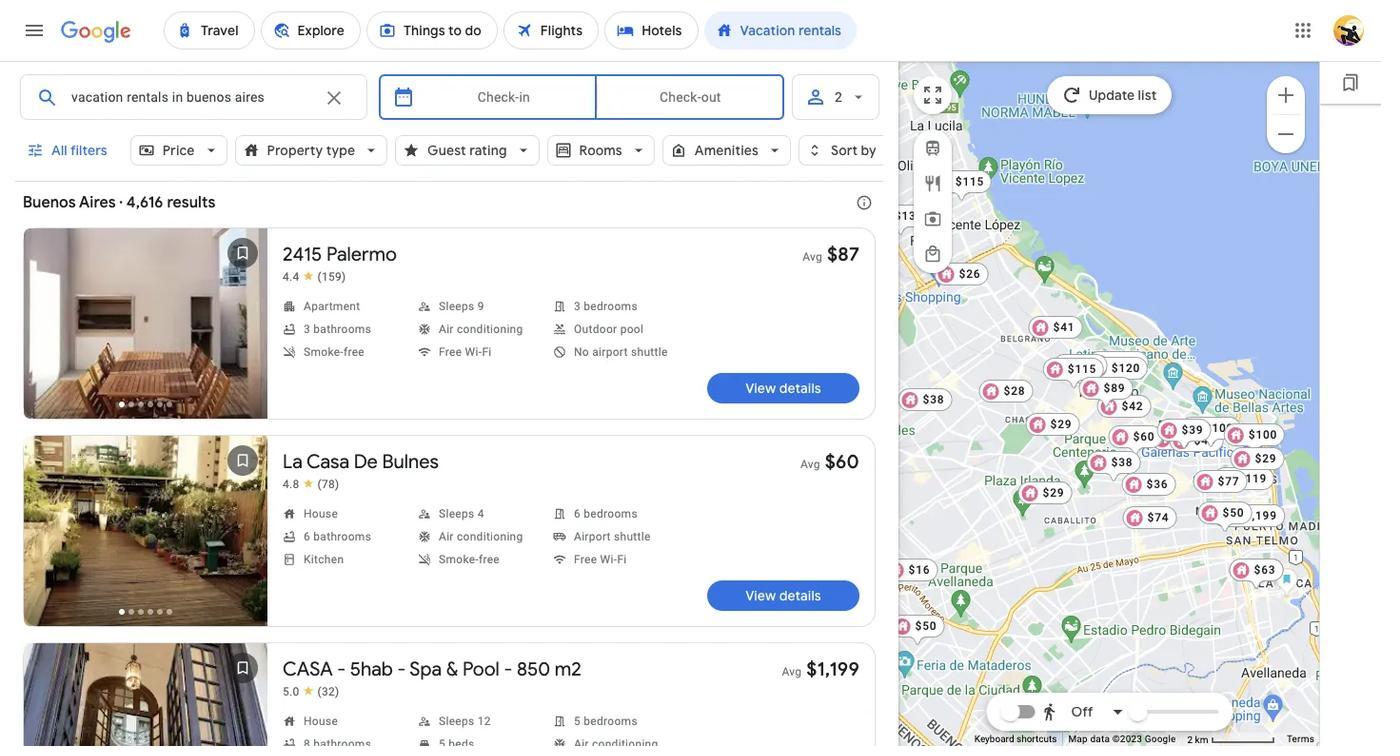 Task type: locate. For each thing, give the bounding box(es) containing it.
1 horizontal spatial $135 link
[[1087, 351, 1149, 384]]

$135 link
[[869, 205, 931, 237], [1087, 351, 1149, 384]]

details up avg $60
[[779, 380, 821, 397]]

map data ©2023 google
[[1069, 734, 1176, 745]]

next image down the save 2415 palermo to collection image
[[220, 305, 266, 350]]

view for $60
[[746, 587, 776, 604]]

view details link up avg $60
[[707, 373, 860, 404]]

1 horizontal spatial $115
[[1067, 363, 1096, 376]]

2 up sort
[[835, 89, 842, 105]]

Check-out text field
[[612, 75, 769, 119]]

3 next image from the top
[[220, 720, 266, 746]]

1 vertical spatial next image
[[220, 512, 266, 558]]

0 horizontal spatial $130
[[1102, 405, 1131, 418]]

0 horizontal spatial $1,199
[[806, 658, 860, 682]]

$63 link
[[1229, 559, 1283, 591], [1229, 559, 1283, 591]]

1 vertical spatial back image
[[26, 720, 71, 746]]

view details link for $60
[[707, 581, 860, 611]]

photo 1 image for $87
[[24, 228, 268, 419]]

$135 right learn more about these results image
[[894, 209, 923, 223]]

0 horizontal spatial $135
[[894, 209, 923, 223]]

details up avg $1,199
[[779, 587, 821, 604]]

2 details from the top
[[779, 587, 821, 604]]

$38 left $83 link
[[923, 393, 944, 406]]

1 view details link from the top
[[707, 373, 860, 404]]

property type button
[[235, 128, 388, 173]]

view details link
[[707, 373, 860, 404], [707, 581, 860, 611]]

view details button for $60
[[707, 581, 860, 611]]

rating
[[469, 142, 507, 159]]

1 view from the top
[[746, 380, 776, 397]]

5.0
[[283, 685, 299, 699]]

0 vertical spatial avg
[[803, 250, 823, 264]]

1 vertical spatial view details
[[746, 587, 821, 604]]

1 horizontal spatial $115 link
[[1043, 358, 1104, 390]]

0 vertical spatial next image
[[220, 305, 266, 350]]

1 horizontal spatial $1,199
[[1237, 509, 1277, 523]]

main menu image
[[23, 19, 46, 42]]

0 vertical spatial photo 1 image
[[24, 228, 268, 419]]

avg $60
[[801, 450, 860, 474]]

photos list
[[24, 228, 268, 438], [24, 436, 268, 645], [24, 644, 268, 746]]

1 vertical spatial $87
[[1078, 359, 1099, 372]]

$38
[[923, 393, 944, 406], [1159, 397, 1180, 410], [1111, 456, 1133, 469]]

2 vertical spatial photo 1 image
[[24, 644, 268, 746]]

2 horizontal spatial $50
[[1222, 506, 1244, 520]]

1 vertical spatial $50
[[1222, 506, 1244, 520]]

1 vertical spatial $60
[[825, 450, 860, 474]]

0 vertical spatial $130
[[1102, 405, 1131, 418]]

all filters
[[51, 142, 107, 159]]

$135 up $89
[[1112, 356, 1141, 369]]

$38 for $38 link on the left of $83 link
[[923, 393, 944, 406]]

$38 link
[[898, 388, 952, 411], [1134, 392, 1188, 415], [1086, 451, 1140, 484]]

avg inside avg $1,199
[[782, 665, 802, 679]]

km
[[1195, 734, 1208, 745]]

1 view details from the top
[[746, 380, 821, 397]]

$1,199
[[1237, 509, 1277, 523], [806, 658, 860, 682]]

(32)
[[318, 685, 339, 699]]

$1,199 link
[[1213, 505, 1284, 527]]

$87 inside map "region"
[[1078, 359, 1099, 372]]

2 inside popup button
[[835, 89, 842, 105]]

view details link up avg $1,199
[[707, 581, 860, 611]]

0 horizontal spatial $38
[[923, 393, 944, 406]]

$26 link
[[934, 263, 988, 286]]

$63
[[1254, 564, 1276, 577], [1254, 564, 1276, 577]]

3 photos list from the top
[[24, 644, 268, 746]]

2 horizontal spatial $50 link
[[1198, 502, 1252, 534]]

0 vertical spatial $87
[[827, 243, 860, 267]]

amenities button
[[662, 128, 791, 173]]

2 vertical spatial $50 link
[[890, 615, 944, 647]]

0 horizontal spatial $115 link
[[930, 170, 992, 203]]

2 vertical spatial $50
[[915, 620, 937, 633]]

0 vertical spatial $115
[[955, 175, 984, 188]]

$39
[[1181, 424, 1203, 437]]

$87
[[827, 243, 860, 267], [1078, 359, 1099, 372]]

filters form
[[15, 61, 909, 192]]

5 out of 5 stars from 32 reviews image
[[283, 684, 339, 700]]

by
[[861, 142, 877, 159]]

guest
[[428, 142, 466, 159]]

1 details from the top
[[779, 380, 821, 397]]

sort by button
[[799, 128, 909, 173]]

0 vertical spatial $50 link
[[1092, 359, 1146, 391]]

0 vertical spatial view details
[[746, 380, 821, 397]]

1 back image from the top
[[26, 512, 71, 558]]

1 horizontal spatial $60
[[1133, 430, 1155, 444]]

next image down save la casa de bulnes to collection image
[[220, 512, 266, 558]]

photo 1 image
[[24, 228, 268, 419], [24, 436, 268, 626], [24, 644, 268, 746]]

$28 link
[[979, 380, 1033, 403]]

0 vertical spatial back image
[[26, 512, 71, 558]]

0 vertical spatial details
[[779, 380, 821, 397]]

$38 for $38 link left of $36
[[1111, 456, 1133, 469]]

view details link for $87
[[707, 373, 860, 404]]

1 photo 1 image from the top
[[24, 228, 268, 419]]

1 horizontal spatial 2
[[1188, 734, 1193, 745]]

1 horizontal spatial $87
[[1078, 359, 1099, 372]]

$87 down learn more about these results image
[[827, 243, 860, 267]]

data
[[1090, 734, 1110, 745]]

details
[[779, 380, 821, 397], [779, 587, 821, 604]]

view details button
[[707, 373, 860, 404], [707, 581, 860, 611]]

0 vertical spatial view details link
[[707, 373, 860, 404]]

$42 link
[[1097, 395, 1151, 418]]

3 photo 1 image from the top
[[24, 644, 268, 746]]

1 vertical spatial $130 link
[[1150, 427, 1212, 450]]

view details button up avg $60
[[707, 373, 860, 404]]

update
[[1089, 87, 1135, 104]]

1 vertical spatial $50 link
[[1198, 502, 1252, 534]]

$115 for the topmost $115 'link'
[[955, 175, 984, 188]]

$135
[[894, 209, 923, 223], [1112, 356, 1141, 369]]

1 horizontal spatial $130
[[1175, 432, 1204, 446]]

0 horizontal spatial 2
[[835, 89, 842, 105]]

$89
[[1103, 382, 1125, 395]]

$50 up $89
[[1117, 364, 1138, 377]]

view details button up avg $1,199
[[707, 581, 860, 611]]

0 vertical spatial view
[[746, 380, 776, 397]]

1 vertical spatial $130
[[1175, 432, 1204, 446]]

$120
[[1111, 362, 1140, 375]]

1 vertical spatial details
[[779, 587, 821, 604]]

1 vertical spatial $115 link
[[1043, 358, 1104, 390]]

$115 up "$32" link
[[955, 175, 984, 188]]

1 vertical spatial $135
[[1112, 356, 1141, 369]]

4.4
[[283, 270, 299, 284]]

0 vertical spatial view details button
[[707, 373, 860, 404]]

2 horizontal spatial $38
[[1159, 397, 1180, 410]]

0 vertical spatial $135 link
[[869, 205, 931, 237]]

0 horizontal spatial $115
[[955, 175, 984, 188]]

view details up avg $1,199
[[746, 587, 821, 604]]

0 vertical spatial $1,199
[[1237, 509, 1277, 523]]

$115 for bottom $115 'link'
[[1067, 363, 1096, 376]]

$74
[[1147, 511, 1169, 525]]

0 vertical spatial $130 link
[[1077, 400, 1138, 423]]

2 for 2 km
[[1188, 734, 1193, 745]]

1 vertical spatial view details button
[[707, 581, 860, 611]]

2 photo 1 image from the top
[[24, 436, 268, 626]]

$38 up $36 link
[[1111, 456, 1133, 469]]

0 horizontal spatial $130 link
[[1077, 400, 1138, 423]]

$38 up $39 link
[[1159, 397, 1180, 410]]

$87 up $89 link
[[1078, 359, 1099, 372]]

1 next image from the top
[[220, 305, 266, 350]]

save 2415 palermo to collection image
[[220, 230, 266, 276]]

extraordinary apartment in caba 2 rooms image
[[923, 628, 931, 636]]

details for $87
[[779, 380, 821, 397]]

1 horizontal spatial $38
[[1111, 456, 1133, 469]]

1 photos list from the top
[[24, 228, 268, 438]]

buenos aires · 4,616 results
[[23, 193, 216, 212]]

1 horizontal spatial $50 link
[[1092, 359, 1146, 391]]

2 vertical spatial avg
[[782, 665, 802, 679]]

1 vertical spatial photo 1 image
[[24, 436, 268, 626]]

2 next image from the top
[[220, 512, 266, 558]]

2 view details link from the top
[[707, 581, 860, 611]]

$26
[[959, 268, 980, 281]]

view details
[[746, 380, 821, 397], [746, 587, 821, 604]]

price
[[162, 142, 195, 159]]

$119
[[1238, 472, 1267, 486]]

2
[[835, 89, 842, 105], [1188, 734, 1193, 745]]

2 left km
[[1188, 734, 1193, 745]]

2 view details from the top
[[746, 587, 821, 604]]

next image
[[220, 305, 266, 350], [220, 512, 266, 558], [220, 720, 266, 746]]

avg
[[803, 250, 823, 264], [801, 458, 820, 471], [782, 665, 802, 679]]

$32
[[982, 218, 1003, 231]]

2 inside "button"
[[1188, 734, 1193, 745]]

$130 link
[[1077, 400, 1138, 423], [1150, 427, 1212, 450]]

0 vertical spatial $50
[[1117, 364, 1138, 377]]

back image
[[26, 512, 71, 558], [26, 720, 71, 746]]

1 vertical spatial view details link
[[707, 581, 860, 611]]

4.4 out of 5 stars from 159 reviews image
[[283, 269, 346, 285]]

$50
[[1117, 364, 1138, 377], [1222, 506, 1244, 520], [915, 620, 937, 633]]

2 view from the top
[[746, 587, 776, 604]]

$50 down $16
[[915, 620, 937, 633]]

1 vertical spatial view
[[746, 587, 776, 604]]

$29 link
[[1025, 413, 1079, 436], [1230, 447, 1284, 470], [1018, 482, 1072, 505]]

2 vertical spatial $29
[[1042, 486, 1064, 500]]

$36
[[1146, 478, 1168, 491]]

0 vertical spatial 2
[[835, 89, 842, 105]]

2 vertical spatial next image
[[220, 720, 266, 746]]

terms link
[[1287, 734, 1315, 745]]

1 vertical spatial avg
[[801, 458, 820, 471]]

$39 link
[[1157, 419, 1211, 451]]

1 vertical spatial 2
[[1188, 734, 1193, 745]]

$1,199 inside map "region"
[[1237, 509, 1277, 523]]

0 vertical spatial $60
[[1133, 430, 1155, 444]]

avg inside avg $60
[[801, 458, 820, 471]]

$38 for $38 link on top of $39 link
[[1159, 397, 1180, 410]]

$130 for leftmost "$130" 'link'
[[1102, 405, 1131, 418]]

avg for $1,199
[[782, 665, 802, 679]]

next image down save casa - 5hab - spa & pool - 850 m2 to collection icon
[[220, 720, 266, 746]]

avg inside avg $87
[[803, 250, 823, 264]]

2 back image from the top
[[26, 720, 71, 746]]

$38 link up $39 link
[[1134, 392, 1188, 415]]

view details up avg $60
[[746, 380, 821, 397]]

$130
[[1102, 405, 1131, 418], [1175, 432, 1204, 446]]

price button
[[130, 128, 227, 173]]

(78)
[[318, 478, 339, 491]]

$42
[[1121, 400, 1143, 413]]

$109
[[1204, 422, 1234, 435]]

list
[[1138, 87, 1157, 104]]

$60
[[1133, 430, 1155, 444], [825, 450, 860, 474]]

1 vertical spatial $115
[[1067, 363, 1096, 376]]

0 horizontal spatial $60
[[825, 450, 860, 474]]

$50 link
[[1092, 359, 1146, 391], [1198, 502, 1252, 534], [890, 615, 944, 647]]

1 view details button from the top
[[707, 373, 860, 404]]

next image for $60
[[220, 512, 266, 558]]

Check-in text field
[[426, 75, 581, 119]]

$60 link
[[1108, 426, 1162, 458]]

aires · 4,616
[[79, 193, 163, 212]]

view larger map image
[[922, 84, 944, 107]]

$29
[[1050, 418, 1072, 431], [1255, 452, 1277, 466], [1042, 486, 1064, 500]]

2 view details button from the top
[[707, 581, 860, 611]]

2 photos list from the top
[[24, 436, 268, 645]]

$115 up $89 link
[[1067, 363, 1096, 376]]

zoom out map image
[[1275, 122, 1298, 145]]

$115 link
[[930, 170, 992, 203], [1043, 358, 1104, 390]]

©2023
[[1113, 734, 1142, 745]]

$50 down $77
[[1222, 506, 1244, 520]]



Task type: describe. For each thing, give the bounding box(es) containing it.
guest rating
[[428, 142, 507, 159]]

rooms
[[579, 142, 622, 159]]

0 horizontal spatial $135 link
[[869, 205, 931, 237]]

$28
[[1003, 385, 1025, 398]]

all
[[51, 142, 67, 159]]

next image for $1,199
[[220, 720, 266, 746]]

2 km
[[1188, 734, 1211, 745]]

buenos
[[23, 193, 76, 212]]

photo 1 image for $1,199
[[24, 644, 268, 746]]

$89 link
[[1079, 377, 1133, 409]]

$83
[[994, 379, 1016, 392]]

avg $87
[[803, 243, 860, 267]]

0 vertical spatial $135
[[894, 209, 923, 223]]

4.8 out of 5 stars from 78 reviews image
[[283, 477, 339, 492]]

terms
[[1287, 734, 1315, 745]]

0 vertical spatial $29 link
[[1025, 413, 1079, 436]]

$32 link
[[957, 213, 1011, 236]]

details for $60
[[779, 587, 821, 604]]

off
[[1071, 704, 1093, 721]]

avg $1,199
[[782, 658, 860, 682]]

back image for $1,199
[[26, 720, 71, 746]]

keyboard shortcuts
[[975, 734, 1057, 745]]

sort
[[831, 142, 858, 159]]

back image
[[26, 305, 71, 350]]

guest rating button
[[395, 128, 539, 173]]

property type
[[267, 142, 355, 159]]

save la casa de bulnes to collection image
[[220, 438, 266, 484]]

photos list for $87
[[24, 228, 268, 438]]

clear image
[[323, 87, 346, 109]]

amenities
[[695, 142, 759, 159]]

0 horizontal spatial $87
[[827, 243, 860, 267]]

map
[[1069, 734, 1088, 745]]

$38 link left $83 link
[[898, 388, 952, 411]]

0 vertical spatial $115 link
[[930, 170, 992, 203]]

off button
[[1037, 689, 1130, 735]]

1 vertical spatial $29 link
[[1230, 447, 1284, 470]]

sort by
[[831, 142, 877, 159]]

shortcuts
[[1017, 734, 1057, 745]]

2 for 2
[[835, 89, 842, 105]]

view details for $87
[[746, 380, 821, 397]]

caminito image
[[1276, 568, 1298, 599]]

4.8
[[283, 478, 299, 491]]

(159)
[[318, 270, 346, 284]]

1 vertical spatial $135 link
[[1087, 351, 1149, 384]]

$36 link
[[1121, 473, 1176, 496]]

google
[[1145, 734, 1176, 745]]

$74 link
[[1122, 506, 1177, 529]]

map region
[[808, 0, 1381, 746]]

update list
[[1089, 87, 1157, 104]]

1 horizontal spatial $135
[[1112, 356, 1141, 369]]

photo 1 image for $60
[[24, 436, 268, 626]]

keyboard shortcuts button
[[975, 733, 1057, 746]]

keyboard
[[975, 734, 1014, 745]]

0 horizontal spatial $50
[[915, 620, 937, 633]]

2 km button
[[1182, 733, 1281, 746]]

$16
[[908, 564, 930, 577]]

$60 inside map "region"
[[1133, 430, 1155, 444]]

next image for $87
[[220, 305, 266, 350]]

0 horizontal spatial $50 link
[[890, 615, 944, 647]]

view details for $60
[[746, 587, 821, 604]]

casa del arbol, $30 image
[[845, 264, 900, 296]]

$100
[[1248, 428, 1277, 442]]

avg for $60
[[801, 458, 820, 471]]

property
[[267, 142, 323, 159]]

photos list for $1,199
[[24, 644, 268, 746]]

all filters button
[[15, 128, 122, 173]]

filters
[[70, 142, 107, 159]]

$38 link left $36
[[1086, 451, 1140, 484]]

$77
[[1218, 475, 1239, 488]]

$119 link
[[1213, 467, 1274, 490]]

1 horizontal spatial $50
[[1117, 364, 1138, 377]]

Search for places, hotels and more text field
[[70, 75, 311, 119]]

view for $87
[[746, 380, 776, 397]]

$109 link
[[1180, 417, 1241, 449]]

$87 link
[[1053, 354, 1107, 386]]

1 vertical spatial $29
[[1255, 452, 1277, 466]]

0 vertical spatial $29
[[1050, 418, 1072, 431]]

$130 for rightmost "$130" 'link'
[[1175, 432, 1204, 446]]

results
[[167, 193, 216, 212]]

$16 link
[[883, 559, 938, 582]]

$100 link
[[1224, 424, 1285, 456]]

$41
[[1053, 321, 1075, 334]]

learn more about these results image
[[842, 180, 887, 226]]

$77 link
[[1193, 470, 1247, 493]]

update list button
[[1047, 76, 1172, 114]]

type
[[326, 142, 355, 159]]

$120 link
[[1086, 357, 1148, 389]]

save casa - 5hab - spa & pool - 850 m2 to collection image
[[220, 645, 266, 691]]

$83 link
[[969, 374, 1023, 406]]

view details button for $87
[[707, 373, 860, 404]]

rooms button
[[547, 128, 655, 173]]

$40
[[1194, 434, 1216, 447]]

photos list for $60
[[24, 436, 268, 645]]

2 button
[[792, 74, 880, 120]]

avg for $87
[[803, 250, 823, 264]]

zoom in map image
[[1275, 83, 1298, 106]]

$41 link
[[1028, 316, 1082, 339]]

back image for $60
[[26, 512, 71, 558]]

1 vertical spatial $1,199
[[806, 658, 860, 682]]

$40 link
[[1169, 429, 1223, 452]]

2 vertical spatial $29 link
[[1018, 482, 1072, 505]]

1 horizontal spatial $130 link
[[1150, 427, 1212, 450]]



Task type: vqa. For each thing, say whether or not it's contained in the screenshot.
right Iberia
no



